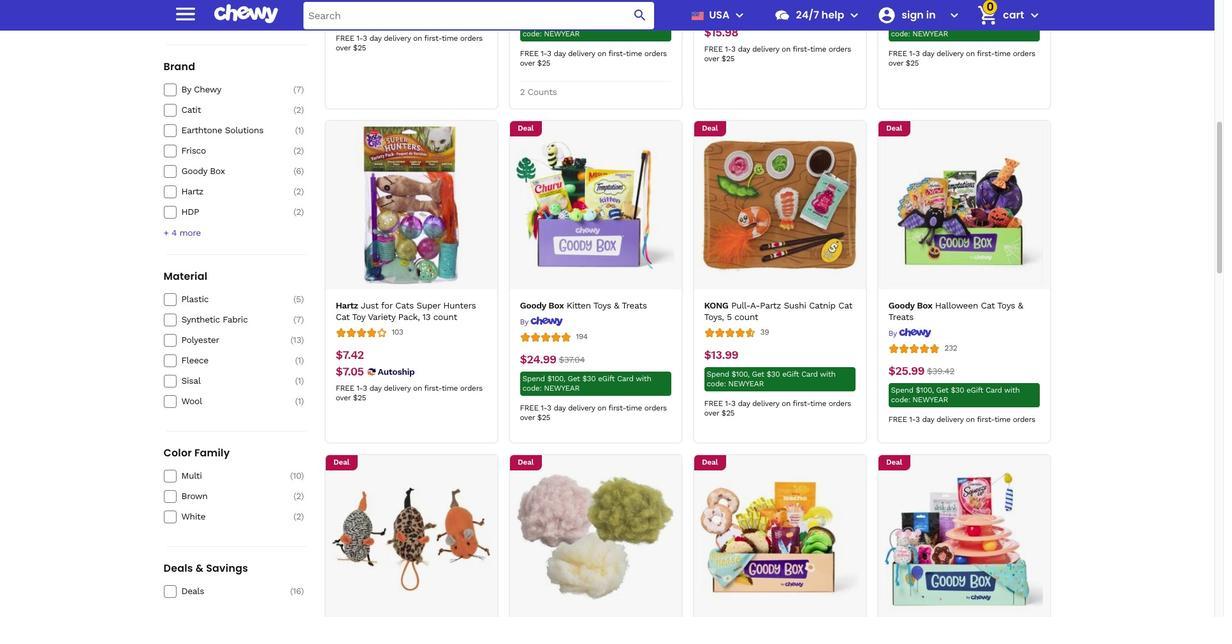 Task type: describe. For each thing, give the bounding box(es) containing it.
$15.98 free 1-3 day delivery on first-time orders over $25
[[704, 26, 851, 63]]

catit link
[[181, 104, 272, 115]]

$18.99
[[557, 0, 583, 10]]

13 inside just for cats super hunters cat toy variety pack, 13 count
[[423, 312, 431, 322]]

deal for kong pull-a-partz sushi catnip cat toys, 5 count image
[[702, 124, 718, 133]]

free 1-3 day delivery on first-time orders
[[889, 415, 1036, 424]]

spend $100, get $30 egift card with code: newyear down $37.04 text box
[[523, 374, 651, 393]]

a-
[[751, 300, 760, 310]]

deals link
[[181, 585, 272, 597]]

on inside $15.98 free 1-3 day delivery on first-time orders over $25
[[782, 45, 791, 54]]

( 7 ) for by chewy
[[293, 84, 304, 94]]

sign
[[902, 8, 924, 22]]

spend $100, get $30 egift card with code: newyear down the 39
[[707, 370, 836, 388]]

by link for $24.99
[[520, 316, 563, 327]]

toys inside halloween cat toys & treats
[[998, 300, 1016, 310]]

) for polyester
[[301, 335, 304, 345]]

family
[[194, 446, 230, 460]]

chewy
[[194, 84, 221, 94]]

white link
[[181, 511, 272, 522]]

day inside $15.98 free 1-3 day delivery on first-time orders over $25
[[738, 45, 750, 54]]

for
[[381, 300, 393, 310]]

( 10 )
[[290, 471, 304, 481]]

newyear down in
[[913, 29, 948, 38]]

( for catit
[[294, 105, 296, 115]]

7 for synthetic fabric
[[296, 314, 301, 325]]

polyester link
[[181, 334, 272, 346]]

fleece
[[181, 355, 208, 365]]

senior
[[181, 10, 208, 20]]

) for by chewy
[[301, 84, 304, 94]]

$100, down $13.99 text box
[[732, 370, 750, 379]]

deals for deals
[[181, 586, 204, 596]]

color
[[164, 446, 192, 460]]

( for hartz
[[294, 186, 296, 196]]

cat for pull-a-partz sushi catnip cat toys, 5 count
[[839, 300, 853, 310]]

) for senior
[[301, 10, 304, 20]]

$30 down the 39
[[767, 370, 780, 379]]

earthtone
[[181, 125, 222, 135]]

) for hartz
[[301, 186, 304, 196]]

0 horizontal spatial menu image
[[173, 1, 198, 26]]

1 for sisal
[[298, 376, 301, 386]]

24/7 help
[[796, 8, 845, 22]]

goody box link
[[181, 165, 272, 177]]

) for sisal
[[301, 376, 304, 386]]

( 6 )
[[294, 166, 304, 176]]

deal for smartykat instincts safari sneakers happynip silvervine & catnip plush cat toys & launcher cat toy, 3-pack & 1 count image
[[334, 458, 349, 467]]

$30 down $39.42 text field
[[951, 386, 965, 395]]

goody box foodie cat toys & treats image
[[701, 460, 859, 617]]

deal for goody box birthday cat toys, treats & collar image
[[887, 458, 902, 467]]

solutions
[[225, 125, 264, 135]]

frisco link
[[181, 145, 272, 156]]

deals for deals & savings
[[164, 561, 193, 576]]

1- down the sign in link
[[910, 49, 916, 58]]

plastic
[[181, 294, 209, 304]]

deal for hugglehounds hugglefleece ball cat toys, 3-pack image
[[518, 458, 534, 467]]

code: down $24.99 text field
[[523, 384, 542, 393]]

help
[[822, 8, 845, 22]]

( 5 )
[[293, 294, 304, 304]]

$100, down $25.99 $39.42
[[916, 386, 934, 395]]

) for plastic
[[301, 294, 304, 304]]

$7.05
[[336, 365, 364, 378]]

sign in link
[[873, 0, 945, 31]]

( for wool
[[295, 396, 298, 406]]

$100, down $24.99 $37.04
[[548, 374, 565, 383]]

+ 4 more
[[164, 228, 201, 238]]

newyear down $37.04 text box
[[544, 384, 580, 393]]

chewy support image
[[775, 7, 791, 24]]

$39.42
[[927, 366, 955, 376]]

) for frisco
[[301, 145, 304, 156]]

counts
[[528, 87, 557, 97]]

0 horizontal spatial by
[[181, 84, 191, 94]]

free up 2 counts
[[520, 49, 539, 58]]

$25.99 text field
[[889, 364, 925, 378]]

smartykat instincts safari sneakers happynip silvervine & catnip plush cat toys & launcher cat toy, 3-pack & 1 count image
[[332, 460, 490, 617]]

$24.99
[[520, 352, 556, 366]]

) for hdp
[[301, 207, 304, 217]]

$7.42 text field
[[336, 348, 364, 362]]

more
[[179, 228, 201, 238]]

box inside "link"
[[210, 166, 225, 176]]

over down $13.99 text box
[[704, 409, 719, 417]]

deal for goody box halloween cat toys & treats image
[[887, 124, 902, 133]]

brown
[[181, 491, 208, 501]]

$11.97
[[921, 0, 945, 10]]

free down $25.99 text field
[[889, 415, 907, 424]]

1- down $4.72 text box
[[357, 34, 363, 43]]

1 vertical spatial hartz
[[336, 300, 358, 310]]

( for earthtone solutions
[[295, 125, 298, 135]]

0 horizontal spatial 13
[[293, 335, 301, 345]]

sisal link
[[181, 375, 272, 387]]

variety
[[368, 312, 396, 322]]

earthtone solutions link
[[181, 124, 272, 136]]

$25.99 $39.42
[[889, 364, 955, 377]]

usa
[[709, 8, 730, 22]]

( for deals
[[290, 586, 293, 596]]

white
[[181, 512, 206, 522]]

goody inside "link"
[[181, 166, 207, 176]]

cats
[[395, 300, 414, 310]]

$100, down $18.99 text field
[[548, 20, 565, 29]]

goody box halloween cat toys & treats image
[[885, 126, 1043, 284]]

4
[[171, 228, 177, 238]]

( for hdp
[[294, 207, 296, 217]]

get down $18.99 text field
[[568, 20, 580, 29]]

partz
[[760, 300, 781, 310]]

menu image inside usa dropdown button
[[733, 8, 748, 23]]

$37.04 text field
[[559, 352, 585, 366]]

goody box birthday cat toys, treats & collar image
[[885, 460, 1043, 617]]

( 13 )
[[290, 335, 304, 345]]

$25.99
[[889, 364, 925, 377]]

synthetic fabric
[[181, 314, 248, 325]]

$30 right in
[[951, 20, 965, 29]]

over down $24.99 text field
[[520, 413, 535, 422]]

( for polyester
[[290, 335, 293, 345]]

2 counts
[[520, 87, 557, 97]]

over inside $15.98 free 1-3 day delivery on first-time orders over $25
[[704, 54, 719, 63]]

usa button
[[687, 0, 748, 31]]

5 inside pull-a-partz sushi catnip cat toys, 5 count
[[727, 312, 732, 322]]

catnip
[[809, 300, 836, 310]]

1- down $24.99 text field
[[541, 403, 547, 412]]

1- up counts
[[541, 49, 547, 58]]

cat inside halloween cat toys & treats
[[981, 300, 995, 310]]

$15.98
[[704, 26, 739, 39]]

( 2 ) for hartz
[[294, 186, 304, 196]]

$25 inside $15.98 free 1-3 day delivery on first-time orders over $25
[[722, 54, 735, 63]]

kong pull-a-partz sushi catnip cat toys, 5 count image
[[701, 126, 859, 284]]

submit search image
[[633, 8, 648, 23]]

code: down sign
[[891, 29, 911, 38]]

multi link
[[181, 470, 272, 482]]

account menu image
[[947, 8, 963, 23]]

$25 down $24.99 text field
[[538, 413, 551, 422]]

multi
[[181, 471, 202, 481]]

( 1 ) for wool
[[295, 396, 304, 406]]

1 toys from the left
[[594, 300, 611, 310]]

plastic link
[[181, 293, 272, 305]]

1- down $13.99 text box
[[725, 399, 732, 408]]

wool
[[181, 396, 202, 406]]

spend $100, get $30 egift card with code: newyear down $18.99 text field
[[523, 20, 651, 38]]

wool link
[[181, 395, 272, 407]]

$7.05 text field
[[336, 365, 364, 379]]

super
[[417, 300, 441, 310]]

$24.99 $37.04
[[520, 352, 585, 366]]

get down $37.04 text box
[[568, 374, 580, 383]]

senior link
[[181, 9, 272, 20]]

) for earthtone solutions
[[301, 125, 304, 135]]

) for wool
[[301, 396, 304, 406]]

free down $13.99 text box
[[704, 399, 723, 408]]

in
[[927, 8, 936, 22]]

savings
[[206, 561, 248, 576]]

24/7
[[796, 8, 819, 22]]

1 for earthtone solutions
[[298, 125, 301, 135]]

newyear down $18.99 text field
[[544, 29, 580, 38]]

( 2 ) for hdp
[[294, 207, 304, 217]]

1 for fleece
[[298, 355, 301, 365]]

hartz link
[[181, 186, 272, 197]]

$4.72
[[336, 15, 364, 28]]

treats inside halloween cat toys & treats
[[889, 312, 914, 322]]

brown link
[[181, 490, 272, 502]]

code: down $25.99 text field
[[891, 395, 911, 404]]

fleece link
[[181, 355, 272, 366]]

autoship for $4.72
[[378, 17, 415, 27]]

$24.99 text field
[[520, 352, 556, 366]]

just
[[361, 300, 379, 310]]

( 1 ) for sisal
[[295, 376, 304, 386]]

( for white
[[294, 512, 296, 522]]

194
[[576, 332, 588, 341]]

frisco
[[181, 145, 206, 156]]

24/7 help link
[[769, 0, 845, 31]]

+
[[164, 228, 169, 238]]

sign in
[[902, 8, 936, 22]]

) for brown
[[301, 491, 304, 501]]

spend $100, get $30 egift card with code: newyear down $11.97 text field
[[891, 20, 1020, 38]]

goody box kitten toys & treats
[[520, 300, 647, 310]]

autoship for $7.05
[[378, 366, 415, 377]]

3 down $7.05 text box on the left
[[363, 384, 367, 393]]

just for cats super hunters cat toy variety pack, 13 count
[[336, 300, 476, 322]]

items image
[[977, 4, 999, 27]]

kitten
[[567, 300, 591, 310]]

16
[[293, 586, 301, 596]]

polyester
[[181, 335, 219, 345]]

material
[[164, 269, 207, 284]]

0 horizontal spatial &
[[196, 561, 204, 576]]

deals & savings
[[164, 561, 248, 576]]

1 horizontal spatial &
[[614, 300, 619, 310]]

2 for brown
[[296, 491, 301, 501]]

0 vertical spatial hartz
[[181, 186, 204, 196]]

free down $4.72 text box
[[336, 34, 354, 43]]

deal for goody box foodie cat toys & treats image
[[702, 458, 718, 467]]

1 for wool
[[298, 396, 301, 406]]

deal for goody box kitten toys & treats image
[[518, 124, 534, 133]]



Task type: vqa. For each thing, say whether or not it's contained in the screenshot.
) associated with Frisco
yes



Task type: locate. For each thing, give the bounding box(es) containing it.
2 for catit
[[296, 105, 301, 115]]

1 horizontal spatial box
[[549, 300, 564, 310]]

$30
[[583, 20, 596, 29], [951, 20, 965, 29], [767, 370, 780, 379], [583, 374, 596, 383], [951, 386, 965, 395]]

1 vertical spatial 13
[[293, 335, 301, 345]]

( 2 ) for white
[[294, 512, 304, 522]]

help menu image
[[847, 8, 863, 23]]

3 down $4.72 text box
[[363, 34, 367, 43]]

goody down frisco at the left of the page
[[181, 166, 207, 176]]

count inside pull-a-partz sushi catnip cat toys, 5 count
[[735, 312, 759, 322]]

0 horizontal spatial cat
[[336, 312, 350, 322]]

3 ) from the top
[[301, 105, 304, 115]]

chewy image
[[531, 316, 563, 326], [899, 328, 932, 338]]

5 right the toys,
[[727, 312, 732, 322]]

0 horizontal spatial chewy image
[[531, 316, 563, 326]]

day
[[370, 34, 382, 43], [738, 45, 750, 54], [554, 49, 566, 58], [923, 49, 935, 58], [370, 384, 382, 393], [738, 399, 750, 408], [554, 403, 566, 412], [923, 415, 935, 424]]

8 ) from the top
[[301, 207, 304, 217]]

2
[[520, 87, 525, 97], [296, 105, 301, 115], [296, 145, 301, 156], [296, 186, 301, 196], [296, 207, 301, 217], [296, 491, 301, 501], [296, 512, 301, 522]]

0 horizontal spatial goody
[[181, 166, 207, 176]]

0 vertical spatial deals
[[164, 561, 193, 576]]

cat inside pull-a-partz sushi catnip cat toys, 5 count
[[839, 300, 853, 310]]

4 1 from the top
[[298, 376, 301, 386]]

2 autoship from the top
[[378, 366, 415, 377]]

by up $24.99
[[520, 317, 528, 326]]

toys,
[[704, 312, 724, 322]]

$25 down $15.98 text box
[[722, 54, 735, 63]]

3 up counts
[[547, 49, 552, 58]]

( for senior
[[295, 10, 298, 20]]

1 ( 2 ) from the top
[[294, 105, 304, 115]]

3
[[363, 34, 367, 43], [732, 45, 736, 54], [547, 49, 552, 58], [916, 49, 920, 58], [363, 384, 367, 393], [732, 399, 736, 408], [547, 403, 552, 412], [916, 415, 920, 424]]

1 1 from the top
[[298, 10, 301, 20]]

chewy image for $24.99
[[531, 316, 563, 326]]

$30 down $18.99 text field
[[583, 20, 596, 29]]

( for synthetic fabric
[[293, 314, 296, 325]]

chewy home image
[[214, 0, 278, 28]]

newyear down $25.99 $39.42
[[913, 395, 948, 404]]

spend
[[523, 20, 545, 29], [891, 20, 914, 29], [707, 370, 729, 379], [523, 374, 545, 383], [891, 386, 914, 395]]

2 ( 7 ) from the top
[[293, 314, 304, 325]]

Search text field
[[303, 2, 655, 29]]

1 vertical spatial 7
[[296, 314, 301, 325]]

delivery
[[384, 34, 411, 43], [753, 45, 780, 54], [568, 49, 595, 58], [937, 49, 964, 58], [384, 384, 411, 393], [753, 399, 780, 408], [568, 403, 595, 412], [937, 415, 964, 424]]

sushi
[[784, 300, 807, 310]]

$37.04
[[559, 354, 585, 365]]

deal
[[518, 124, 534, 133], [702, 124, 718, 133], [887, 124, 902, 133], [334, 458, 349, 467], [518, 458, 534, 467], [702, 458, 718, 467], [887, 458, 902, 467]]

cat
[[839, 300, 853, 310], [981, 300, 995, 310], [336, 312, 350, 322]]

toys right halloween
[[998, 300, 1016, 310]]

&
[[614, 300, 619, 310], [1018, 300, 1024, 310], [196, 561, 204, 576]]

by link up $25.99
[[889, 328, 932, 338]]

18 ) from the top
[[301, 586, 304, 596]]

2 ( 2 ) from the top
[[294, 145, 304, 156]]

hunters
[[443, 300, 476, 310]]

0 horizontal spatial 5
[[296, 294, 301, 304]]

7 for by chewy
[[296, 84, 301, 94]]

1- down $15.98 text box
[[725, 45, 732, 54]]

0 vertical spatial 7
[[296, 84, 301, 94]]

by link
[[520, 316, 563, 327], [889, 328, 932, 338]]

cart menu image
[[1027, 8, 1042, 23]]

1 horizontal spatial goody box
[[889, 300, 933, 310]]

earthtone solutions
[[181, 125, 264, 135]]

hdp link
[[181, 206, 272, 218]]

1 ( 1 ) from the top
[[295, 10, 304, 20]]

$30 down $37.04 text box
[[583, 374, 596, 383]]

0 vertical spatial ( 7 )
[[293, 84, 304, 94]]

3 down $15.98 text box
[[732, 45, 736, 54]]

) for white
[[301, 512, 304, 522]]

13
[[423, 312, 431, 322], [293, 335, 301, 345]]

1 for senior
[[298, 10, 301, 20]]

3 down $25.99 $39.42
[[916, 415, 920, 424]]

5
[[296, 294, 301, 304], [727, 312, 732, 322]]

( for fleece
[[295, 355, 298, 365]]

1- inside $15.98 free 1-3 day delivery on first-time orders over $25
[[725, 45, 732, 54]]

0 vertical spatial by
[[181, 84, 191, 94]]

free down $24.99 text field
[[520, 403, 539, 412]]

( 16 )
[[290, 586, 304, 596]]

1 vertical spatial by
[[520, 317, 528, 326]]

2 for frisco
[[296, 145, 301, 156]]

5 ( 2 ) from the top
[[294, 491, 304, 501]]

hartz just for cats super hunters cat toy variety pack, 13 count image
[[332, 126, 490, 284]]

2 for hartz
[[296, 186, 301, 196]]

0 vertical spatial treats
[[622, 300, 647, 310]]

) for goody box
[[301, 166, 304, 176]]

spend $100, get $30 egift card with code: newyear up free 1-3 day delivery on first-time orders
[[891, 386, 1020, 404]]

( 2 ) for frisco
[[294, 145, 304, 156]]

) for synthetic fabric
[[301, 314, 304, 325]]

14 ) from the top
[[301, 396, 304, 406]]

0 horizontal spatial goody box
[[181, 166, 225, 176]]

1 vertical spatial treats
[[889, 312, 914, 322]]

over down $4.72 text box
[[336, 43, 351, 52]]

by up catit
[[181, 84, 191, 94]]

halloween cat toys & treats
[[889, 300, 1024, 322]]

egift
[[598, 20, 615, 29], [967, 20, 984, 29], [783, 370, 799, 379], [598, 374, 615, 383], [967, 386, 984, 395]]

catit
[[181, 105, 201, 115]]

(
[[295, 10, 298, 20], [293, 84, 296, 94], [294, 105, 296, 115], [295, 125, 298, 135], [294, 145, 296, 156], [294, 166, 296, 176], [294, 186, 296, 196], [294, 207, 296, 217], [293, 294, 296, 304], [293, 314, 296, 325], [290, 335, 293, 345], [295, 355, 298, 365], [295, 376, 298, 386], [295, 396, 298, 406], [290, 471, 293, 481], [294, 491, 296, 501], [294, 512, 296, 522], [290, 586, 293, 596]]

fabric
[[223, 314, 248, 325]]

goody box inside "link"
[[181, 166, 225, 176]]

1 vertical spatial autoship
[[378, 366, 415, 377]]

2 horizontal spatial cat
[[981, 300, 995, 310]]

1 autoship from the top
[[378, 17, 415, 27]]

0 vertical spatial chewy image
[[531, 316, 563, 326]]

11 ) from the top
[[301, 335, 304, 345]]

$18.99 text field
[[557, 0, 583, 12]]

time inside $15.98 free 1-3 day delivery on first-time orders over $25
[[811, 45, 827, 54]]

orders
[[460, 34, 483, 43], [829, 45, 851, 54], [645, 49, 667, 58], [1013, 49, 1036, 58], [460, 384, 483, 393], [829, 399, 851, 408], [645, 403, 667, 412], [1013, 415, 1036, 424]]

1 horizontal spatial by
[[520, 317, 528, 326]]

39
[[761, 328, 769, 337]]

autoship down the 103
[[378, 366, 415, 377]]

$4.72 text field
[[336, 15, 364, 29]]

) for catit
[[301, 105, 304, 115]]

menu image up brand
[[173, 1, 198, 26]]

pull-
[[731, 300, 751, 310]]

2 7 from the top
[[296, 314, 301, 325]]

0 horizontal spatial count
[[433, 312, 457, 322]]

spend $100, get $30 egift card with code: newyear
[[523, 20, 651, 38], [891, 20, 1020, 38], [707, 370, 836, 388], [523, 374, 651, 393], [891, 386, 1020, 404]]

1 horizontal spatial count
[[735, 312, 759, 322]]

0 vertical spatial by link
[[520, 316, 563, 327]]

( for by chewy
[[293, 84, 296, 94]]

13 down ( 5 )
[[293, 335, 301, 345]]

1
[[298, 10, 301, 20], [298, 125, 301, 135], [298, 355, 301, 365], [298, 376, 301, 386], [298, 396, 301, 406]]

$25 down the sign in link
[[906, 59, 919, 68]]

pack,
[[398, 312, 420, 322]]

0 horizontal spatial box
[[210, 166, 225, 176]]

toys
[[594, 300, 611, 310], [998, 300, 1016, 310]]

( for multi
[[290, 471, 293, 481]]

0 vertical spatial goody box
[[181, 166, 225, 176]]

1 count from the left
[[433, 312, 457, 322]]

1 horizontal spatial 5
[[727, 312, 732, 322]]

4 ) from the top
[[301, 125, 304, 135]]

( for frisco
[[294, 145, 296, 156]]

cat right catnip
[[839, 300, 853, 310]]

count down hunters at the left of the page
[[433, 312, 457, 322]]

by chewy
[[181, 84, 221, 94]]

( for plastic
[[293, 294, 296, 304]]

4 ( 2 ) from the top
[[294, 207, 304, 217]]

$11.97 text field
[[921, 0, 945, 12]]

6 ) from the top
[[301, 166, 304, 176]]

box left kitten
[[549, 300, 564, 310]]

0 vertical spatial 13
[[423, 312, 431, 322]]

deals
[[164, 561, 193, 576], [181, 586, 204, 596]]

$7.42
[[336, 348, 364, 361]]

1 horizontal spatial toys
[[998, 300, 1016, 310]]

cat left toy
[[336, 312, 350, 322]]

( 7 ) for synthetic fabric
[[293, 314, 304, 325]]

( 1 ) for fleece
[[295, 355, 304, 365]]

chewy image up $24.99 $37.04
[[531, 316, 563, 326]]

hartz up toy
[[336, 300, 358, 310]]

2 horizontal spatial box
[[917, 300, 933, 310]]

$39.42 text field
[[927, 364, 955, 378]]

13 ) from the top
[[301, 376, 304, 386]]

cart link
[[973, 0, 1025, 31]]

hartz
[[181, 186, 204, 196], [336, 300, 358, 310]]

get right in
[[937, 20, 949, 29]]

3 down $13.99 text box
[[732, 399, 736, 408]]

by link for $25.99
[[889, 328, 932, 338]]

get down the 39
[[752, 370, 765, 379]]

2 for white
[[296, 512, 301, 522]]

3 down sign in at the top of page
[[916, 49, 920, 58]]

( 2 ) for catit
[[294, 105, 304, 115]]

goody left kitten
[[520, 300, 546, 310]]

15 ) from the top
[[301, 471, 304, 481]]

count inside just for cats super hunters cat toy variety pack, 13 count
[[433, 312, 457, 322]]

code: down search 'text box'
[[523, 29, 542, 38]]

over down $15.98 text box
[[704, 54, 719, 63]]

( 7 )
[[293, 84, 304, 94], [293, 314, 304, 325]]

12 ) from the top
[[301, 355, 304, 365]]

by for $25.99
[[889, 329, 897, 338]]

count down pull- at the right
[[735, 312, 759, 322]]

) for fleece
[[301, 355, 304, 365]]

cat right halloween
[[981, 300, 995, 310]]

1- down $7.05 text box on the left
[[357, 384, 363, 393]]

1 7 from the top
[[296, 84, 301, 94]]

( for sisal
[[295, 376, 298, 386]]

$15.98 text field
[[704, 26, 739, 40]]

get
[[568, 20, 580, 29], [937, 20, 949, 29], [752, 370, 765, 379], [568, 374, 580, 383], [937, 386, 949, 395]]

card
[[617, 20, 634, 29], [986, 20, 1002, 29], [802, 370, 818, 379], [617, 374, 634, 383], [986, 386, 1002, 395]]

7 ) from the top
[[301, 186, 304, 196]]

1 vertical spatial by link
[[889, 328, 932, 338]]

0 vertical spatial autoship
[[378, 17, 415, 27]]

halloween
[[936, 300, 979, 310]]

( 1 )
[[295, 10, 304, 20], [295, 125, 304, 135], [295, 355, 304, 365], [295, 376, 304, 386], [295, 396, 304, 406]]

2 horizontal spatial by
[[889, 329, 897, 338]]

1 horizontal spatial 13
[[423, 312, 431, 322]]

2 ) from the top
[[301, 84, 304, 94]]

1 horizontal spatial by link
[[889, 328, 932, 338]]

( 1 ) for senior
[[295, 10, 304, 20]]

1 horizontal spatial chewy image
[[899, 328, 932, 338]]

1- down $25.99 text field
[[910, 415, 916, 424]]

get down $39.42 text field
[[937, 386, 949, 395]]

treats right kitten
[[622, 300, 647, 310]]

goody box down frisco at the left of the page
[[181, 166, 225, 176]]

$100,
[[548, 20, 565, 29], [916, 20, 934, 29], [732, 370, 750, 379], [548, 374, 565, 383], [916, 386, 934, 395]]

by chewy link
[[181, 84, 272, 95]]

orders inside $15.98 free 1-3 day delivery on first-time orders over $25
[[829, 45, 851, 54]]

( for goody box
[[294, 166, 296, 176]]

None text field
[[336, 0, 365, 12], [520, 0, 554, 12], [889, 0, 919, 12], [336, 0, 365, 12], [520, 0, 554, 12], [889, 0, 919, 12]]

1 horizontal spatial goody
[[520, 300, 546, 310]]

5 ( 1 ) from the top
[[295, 396, 304, 406]]

0 horizontal spatial treats
[[622, 300, 647, 310]]

sisal
[[181, 376, 201, 386]]

1 horizontal spatial menu image
[[733, 8, 748, 23]]

$25
[[353, 43, 366, 52], [722, 54, 735, 63], [538, 59, 551, 68], [906, 59, 919, 68], [353, 393, 366, 402], [722, 409, 735, 417], [538, 413, 551, 422]]

6 ( 2 ) from the top
[[294, 512, 304, 522]]

$25 down $4.72 text box
[[353, 43, 366, 52]]

on
[[413, 34, 422, 43], [782, 45, 791, 54], [598, 49, 607, 58], [966, 49, 975, 58], [413, 384, 422, 393], [782, 399, 791, 408], [598, 403, 607, 412], [966, 415, 975, 424]]

cat inside just for cats super hunters cat toy variety pack, 13 count
[[336, 312, 350, 322]]

1 vertical spatial ( 7 )
[[293, 314, 304, 325]]

1 vertical spatial deals
[[181, 586, 204, 596]]

toy
[[352, 312, 365, 322]]

free down $15.98 text box
[[704, 45, 723, 54]]

2 toys from the left
[[998, 300, 1016, 310]]

( for brown
[[294, 491, 296, 501]]

0 horizontal spatial by link
[[520, 316, 563, 327]]

3 ( 2 ) from the top
[[294, 186, 304, 196]]

chewy image for $25.99
[[899, 328, 932, 338]]

5 1 from the top
[[298, 396, 301, 406]]

hugglehounds hugglefleece ball cat toys, 3-pack image
[[517, 460, 675, 617]]

0 vertical spatial 5
[[296, 294, 301, 304]]

cart
[[1003, 8, 1025, 22]]

delivery inside $15.98 free 1-3 day delivery on first-time orders over $25
[[753, 45, 780, 54]]

$25 down $7.05 text box on the left
[[353, 393, 366, 402]]

goody box kitten toys & treats image
[[517, 126, 675, 284]]

2 horizontal spatial goody
[[889, 300, 915, 310]]

1 horizontal spatial treats
[[889, 312, 914, 322]]

1 horizontal spatial cat
[[839, 300, 853, 310]]

& inside halloween cat toys & treats
[[1018, 300, 1024, 310]]

2 ( 1 ) from the top
[[295, 125, 304, 135]]

goody left halloween
[[889, 300, 915, 310]]

2 1 from the top
[[298, 125, 301, 135]]

free
[[336, 34, 354, 43], [704, 45, 723, 54], [520, 49, 539, 58], [889, 49, 907, 58], [336, 384, 354, 393], [704, 399, 723, 408], [520, 403, 539, 412], [889, 415, 907, 424]]

( 1 ) for earthtone solutions
[[295, 125, 304, 135]]

1 vertical spatial goody box
[[889, 300, 933, 310]]

deals left savings
[[164, 561, 193, 576]]

10 ) from the top
[[301, 314, 304, 325]]

toys right kitten
[[594, 300, 611, 310]]

treats up $25.99
[[889, 312, 914, 322]]

3 inside $15.98 free 1-3 day delivery on first-time orders over $25
[[732, 45, 736, 54]]

$25 down $13.99 text box
[[722, 409, 735, 417]]

first- inside $15.98 free 1-3 day delivery on first-time orders over $25
[[793, 45, 811, 54]]

by link up $24.99
[[520, 316, 563, 327]]

deals down deals & savings
[[181, 586, 204, 596]]

with
[[636, 20, 651, 29], [1005, 20, 1020, 29], [820, 370, 836, 379], [636, 374, 651, 383], [1005, 386, 1020, 395]]

autoship right $4.72 text box
[[378, 17, 415, 27]]

synthetic fabric link
[[181, 314, 272, 325]]

0 horizontal spatial toys
[[594, 300, 611, 310]]

13 down super
[[423, 312, 431, 322]]

box down the "frisco" link
[[210, 166, 225, 176]]

5 ) from the top
[[301, 145, 304, 156]]

treats
[[622, 300, 647, 310], [889, 312, 914, 322]]

2 count from the left
[[735, 312, 759, 322]]

menu image right usa in the top of the page
[[733, 8, 748, 23]]

17 ) from the top
[[301, 512, 304, 522]]

) for deals
[[301, 586, 304, 596]]

9 ) from the top
[[301, 294, 304, 304]]

over up 2 counts
[[520, 59, 535, 68]]

$13.99 text field
[[704, 348, 739, 362]]

hdp
[[181, 207, 199, 217]]

hartz up hdp
[[181, 186, 204, 196]]

free down the sign in link
[[889, 49, 907, 58]]

Product search field
[[303, 2, 655, 29]]

0 horizontal spatial hartz
[[181, 186, 204, 196]]

cat for just for cats super hunters cat toy variety pack, 13 count
[[336, 312, 350, 322]]

pull-a-partz sushi catnip cat toys, 5 count
[[704, 300, 853, 322]]

10
[[293, 471, 301, 481]]

free down $7.05 text box on the left
[[336, 384, 354, 393]]

goody box left halloween
[[889, 300, 933, 310]]

232
[[945, 344, 958, 353]]

$25 up counts
[[538, 59, 551, 68]]

1-
[[357, 34, 363, 43], [725, 45, 732, 54], [541, 49, 547, 58], [910, 49, 916, 58], [357, 384, 363, 393], [725, 399, 732, 408], [541, 403, 547, 412], [910, 415, 916, 424]]

1 vertical spatial 5
[[727, 312, 732, 322]]

chewy image up $25.99 $39.42
[[899, 328, 932, 338]]

deals inside "link"
[[181, 586, 204, 596]]

( 2 ) for brown
[[294, 491, 304, 501]]

$100, down $11.97 text field
[[916, 20, 934, 29]]

2 for hdp
[[296, 207, 301, 217]]

code: down $13.99 text box
[[707, 379, 726, 388]]

16 ) from the top
[[301, 491, 304, 501]]

2 vertical spatial by
[[889, 329, 897, 338]]

menu image
[[173, 1, 198, 26], [733, 8, 748, 23]]

2 horizontal spatial &
[[1018, 300, 1024, 310]]

over down $7.05 text box on the left
[[336, 393, 351, 402]]

4 ( 1 ) from the top
[[295, 376, 304, 386]]

5 up ( 13 )
[[296, 294, 301, 304]]

over down the sign in link
[[889, 59, 904, 68]]

1 ( 7 ) from the top
[[293, 84, 304, 94]]

1 ) from the top
[[301, 10, 304, 20]]

3 ( 1 ) from the top
[[295, 355, 304, 365]]

brand
[[164, 59, 195, 74]]

6
[[296, 166, 301, 176]]

by for $24.99
[[520, 317, 528, 326]]

kong
[[704, 300, 729, 310]]

1 horizontal spatial hartz
[[336, 300, 358, 310]]

3 1 from the top
[[298, 355, 301, 365]]

autoship
[[378, 17, 415, 27], [378, 366, 415, 377]]

1 vertical spatial chewy image
[[899, 328, 932, 338]]

3 down $24.99 $37.04
[[547, 403, 552, 412]]

free inside $15.98 free 1-3 day delivery on first-time orders over $25
[[704, 45, 723, 54]]

newyear down $13.99 text box
[[729, 379, 764, 388]]

) for multi
[[301, 471, 304, 481]]

goody
[[181, 166, 207, 176], [520, 300, 546, 310], [889, 300, 915, 310]]

$13.99
[[704, 348, 739, 361]]



